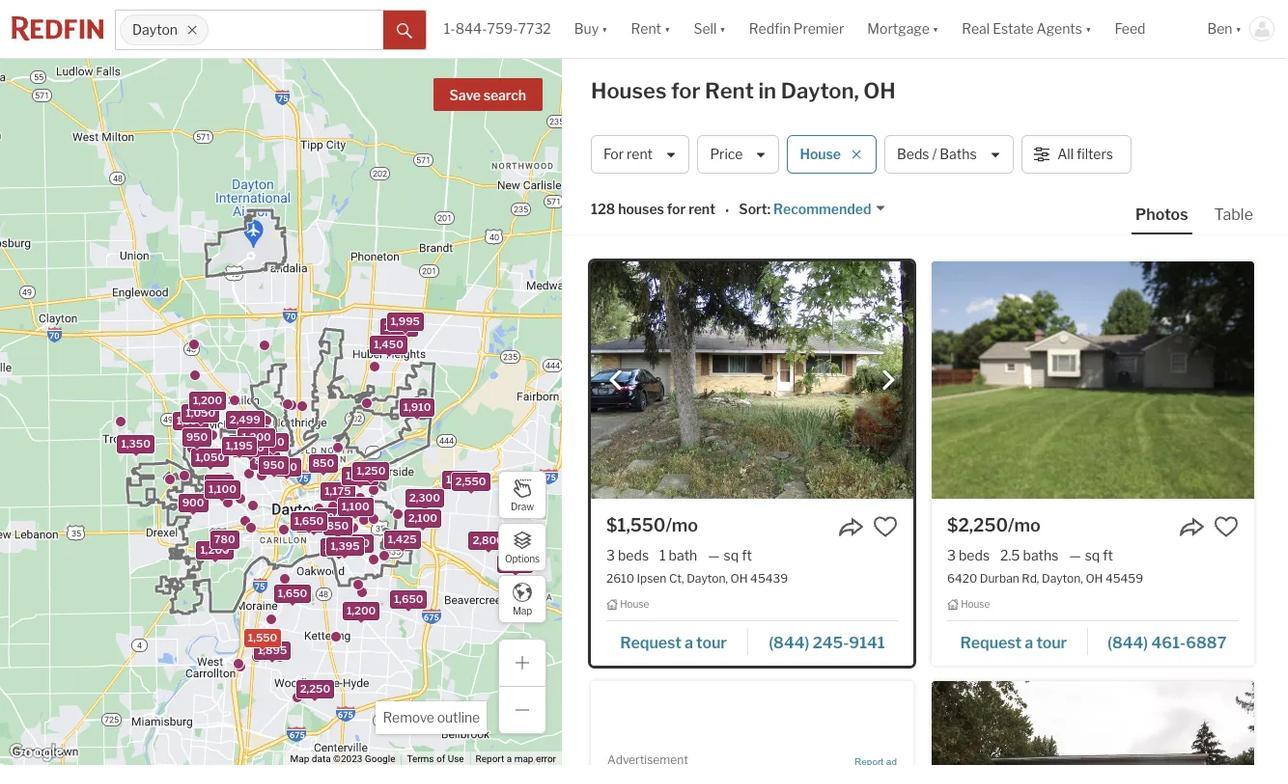 Task type: locate. For each thing, give the bounding box(es) containing it.
request down ipsen
[[620, 634, 682, 653]]

(844)
[[769, 634, 810, 653], [1108, 634, 1149, 653]]

beds for $2,250
[[959, 548, 990, 564]]

a
[[685, 634, 693, 653], [1025, 634, 1034, 653], [507, 754, 512, 765]]

/mo up the bath
[[666, 516, 698, 536]]

2 (844) from the left
[[1108, 634, 1149, 653]]

houses
[[591, 78, 667, 103]]

0 vertical spatial for
[[671, 78, 701, 103]]

google
[[365, 754, 395, 765]]

house left remove house icon
[[800, 146, 841, 163]]

3
[[607, 548, 615, 564], [947, 548, 956, 564]]

1 vertical spatial 1,250
[[357, 465, 386, 478]]

beds up 2610
[[618, 548, 649, 564]]

beds
[[897, 146, 930, 163]]

2 /mo from the left
[[1008, 516, 1041, 536]]

3 beds for $1,550 /mo
[[607, 548, 649, 564]]

remove house image
[[851, 149, 862, 160]]

1 horizontal spatial request a tour button
[[947, 628, 1088, 656]]

photo of 6420 durban rd, dayton, oh 45459 image
[[932, 262, 1255, 499]]

1 vertical spatial 1,100
[[209, 483, 236, 496]]

rent left •
[[689, 201, 716, 218]]

2 horizontal spatial a
[[1025, 634, 1034, 653]]

9141
[[849, 634, 885, 653]]

1 beds from the left
[[618, 548, 649, 564]]

0 horizontal spatial rent
[[631, 21, 662, 37]]

1 — sq ft from the left
[[708, 548, 752, 564]]

bath
[[669, 548, 698, 564]]

a for $1,550 /mo
[[685, 634, 693, 653]]

0 horizontal spatial request a tour
[[620, 634, 727, 653]]

▾ right "sell"
[[720, 21, 726, 37]]

3 beds up 2610
[[607, 548, 649, 564]]

▾ left "sell"
[[664, 21, 671, 37]]

▾ for sell ▾
[[720, 21, 726, 37]]

▾ for mortgage ▾
[[933, 21, 939, 37]]

780
[[214, 534, 235, 547]]

oh down the mortgage
[[864, 78, 896, 103]]

dayton, down baths
[[1042, 572, 1083, 586]]

remove outline
[[383, 710, 480, 726]]

map button
[[498, 576, 547, 624]]

1 horizontal spatial request
[[960, 634, 1022, 653]]

2 request from the left
[[960, 634, 1022, 653]]

1 horizontal spatial house
[[800, 146, 841, 163]]

▾ right agents
[[1086, 21, 1092, 37]]

850 up 1,525
[[327, 519, 349, 533]]

0 vertical spatial map
[[513, 605, 532, 617]]

— sq ft up the 2610 ipsen ct, dayton, oh 45439
[[708, 548, 752, 564]]

redfin premier
[[749, 21, 844, 37]]

1,050
[[186, 406, 216, 420], [195, 451, 225, 464]]

2,100
[[408, 512, 438, 525]]

0 horizontal spatial (844)
[[769, 634, 810, 653]]

0 horizontal spatial beds
[[618, 548, 649, 564]]

/mo for $1,550
[[666, 516, 698, 536]]

2,800
[[473, 534, 504, 547]]

sq right baths
[[1085, 548, 1100, 564]]

6 ▾ from the left
[[1236, 21, 1242, 37]]

request a tour button
[[607, 628, 748, 656], [947, 628, 1088, 656]]

0 horizontal spatial /mo
[[666, 516, 698, 536]]

0 vertical spatial 1,050
[[186, 406, 216, 420]]

2 3 beds from the left
[[947, 548, 990, 564]]

1 vertical spatial 1,350
[[346, 469, 375, 483]]

128 houses for rent •
[[591, 201, 730, 219]]

0 horizontal spatial 3 beds
[[607, 548, 649, 564]]

(844) left 461- on the right bottom
[[1108, 634, 1149, 653]]

900
[[182, 497, 204, 510]]

(844) for $1,550 /mo
[[769, 634, 810, 653]]

2 favorite button checkbox from the left
[[1214, 515, 1239, 540]]

1 horizontal spatial ft
[[1103, 548, 1114, 564]]

1 horizontal spatial favorite button checkbox
[[1214, 515, 1239, 540]]

map region
[[0, 0, 779, 766]]

1-
[[444, 21, 456, 37]]

rent inside the 128 houses for rent •
[[689, 201, 716, 218]]

None search field
[[209, 11, 383, 49]]

1,100 down 1,175
[[342, 501, 370, 514]]

3 up 2610
[[607, 548, 615, 564]]

1 horizontal spatial tour
[[1037, 634, 1067, 653]]

options
[[505, 553, 540, 565]]

2,300
[[409, 491, 440, 505]]

google image
[[5, 741, 69, 766]]

photo of 2610 ipsen ct, dayton, oh 45439 image
[[591, 262, 914, 499]]

— right baths
[[1069, 548, 1081, 564]]

(844) 461-6887
[[1108, 634, 1227, 653]]

1,100 down 1,195
[[209, 483, 236, 496]]

map down the 2,175
[[513, 605, 532, 617]]

request down durban at the bottom of the page
[[960, 634, 1022, 653]]

1 ft from the left
[[742, 548, 752, 564]]

tour down the 2610 ipsen ct, dayton, oh 45439
[[696, 634, 727, 653]]

for right houses
[[671, 78, 701, 103]]

2 horizontal spatial dayton,
[[1042, 572, 1083, 586]]

1,050 up 995
[[195, 451, 225, 464]]

3 ▾ from the left
[[720, 21, 726, 37]]

house for $1,550 /mo
[[620, 599, 649, 611]]

draw
[[511, 501, 534, 512]]

dayton, right ct,
[[687, 572, 728, 586]]

rent ▾
[[631, 21, 671, 37]]

dayton, for $2,250 /mo
[[1042, 572, 1083, 586]]

search
[[484, 87, 526, 103]]

2 sq from the left
[[1085, 548, 1100, 564]]

in
[[759, 78, 777, 103]]

save search button
[[433, 78, 543, 111]]

— sq ft
[[708, 548, 752, 564], [1069, 548, 1114, 564]]

2 request a tour button from the left
[[947, 628, 1088, 656]]

(844) for $2,250 /mo
[[1108, 634, 1149, 653]]

2 tour from the left
[[1037, 634, 1067, 653]]

850 down 2,499
[[254, 453, 276, 467]]

all
[[1058, 146, 1074, 163]]

1 horizontal spatial beds
[[959, 548, 990, 564]]

remove
[[383, 710, 434, 726]]

2 3 from the left
[[947, 548, 956, 564]]

2 ▾ from the left
[[664, 21, 671, 37]]

1 3 beds from the left
[[607, 548, 649, 564]]

1,000
[[319, 511, 349, 525], [300, 514, 330, 527]]

terms of use
[[407, 754, 464, 765]]

buy ▾ button
[[563, 0, 620, 58]]

mortgage ▾
[[868, 21, 939, 37]]

1 horizontal spatial request a tour
[[960, 634, 1067, 653]]

1 ▾ from the left
[[602, 21, 608, 37]]

3 beds up 6420
[[947, 548, 990, 564]]

beds for $1,550
[[618, 548, 649, 564]]

houses
[[618, 201, 664, 218]]

request a tour button for $1,550
[[607, 628, 748, 656]]

1 horizontal spatial map
[[513, 605, 532, 617]]

sort
[[739, 201, 767, 218]]

0 horizontal spatial rent
[[627, 146, 653, 163]]

0 horizontal spatial 1,250
[[235, 441, 264, 455]]

request a tour button down rd,
[[947, 628, 1088, 656]]

recommended
[[774, 201, 872, 218]]

rent right "buy ▾"
[[631, 21, 662, 37]]

▾ right buy
[[602, 21, 608, 37]]

dayton, right in
[[781, 78, 859, 103]]

sq up the 2610 ipsen ct, dayton, oh 45439
[[724, 548, 739, 564]]

0 horizontal spatial oh
[[731, 572, 748, 586]]

a down the 2610 ipsen ct, dayton, oh 45439
[[685, 634, 693, 653]]

1 favorite button checkbox from the left
[[873, 515, 898, 540]]

1,650
[[384, 320, 414, 334], [294, 515, 324, 528], [278, 588, 307, 601], [394, 593, 423, 606]]

request a tour button down ct,
[[607, 628, 748, 656]]

request a tour button for $2,250
[[947, 628, 1088, 656]]

redfin premier button
[[738, 0, 856, 58]]

0 horizontal spatial dayton,
[[687, 572, 728, 586]]

0 horizontal spatial sq
[[724, 548, 739, 564]]

950
[[186, 431, 208, 444], [263, 436, 285, 449], [263, 459, 285, 472], [276, 461, 298, 474]]

for
[[671, 78, 701, 103], [667, 201, 686, 218]]

(844) left 245-
[[769, 634, 810, 653]]

ft up 45459
[[1103, 548, 1114, 564]]

1 horizontal spatial 3
[[947, 548, 956, 564]]

1 horizontal spatial /mo
[[1008, 516, 1041, 536]]

850 up 1,175
[[313, 457, 334, 470]]

2 ft from the left
[[1103, 548, 1114, 564]]

0 vertical spatial 1,250
[[235, 441, 264, 455]]

house for $2,250 /mo
[[961, 599, 990, 611]]

beds up 6420
[[959, 548, 990, 564]]

/
[[932, 146, 937, 163]]

1 horizontal spatial 1,350
[[346, 469, 375, 483]]

map
[[514, 754, 534, 765]]

ft up the 45439
[[742, 548, 752, 564]]

rent ▾ button
[[631, 0, 671, 58]]

house down 6420
[[961, 599, 990, 611]]

mortgage
[[868, 21, 930, 37]]

4 ▾ from the left
[[933, 21, 939, 37]]

a left map
[[507, 754, 512, 765]]

▾ right the mortgage
[[933, 21, 939, 37]]

0 horizontal spatial tour
[[696, 634, 727, 653]]

▾ for buy ▾
[[602, 21, 608, 37]]

— sq ft up 45459
[[1069, 548, 1114, 564]]

map left data
[[290, 754, 309, 765]]

1 request a tour button from the left
[[607, 628, 748, 656]]

1 horizontal spatial 1,250
[[357, 465, 386, 478]]

save
[[450, 87, 481, 103]]

1,450
[[374, 338, 404, 352]]

for inside the 128 houses for rent •
[[667, 201, 686, 218]]

2 beds from the left
[[959, 548, 990, 564]]

rent left in
[[705, 78, 754, 103]]

1 vertical spatial rent
[[689, 201, 716, 218]]

461-
[[1152, 634, 1186, 653]]

1 horizontal spatial — sq ft
[[1069, 548, 1114, 564]]

2 horizontal spatial oh
[[1086, 572, 1103, 586]]

2610
[[607, 572, 634, 586]]

1-844-759-7732 link
[[444, 21, 551, 37]]

2 vertical spatial 1,100
[[342, 501, 370, 514]]

1 sq from the left
[[724, 548, 739, 564]]

2 — sq ft from the left
[[1069, 548, 1114, 564]]

0 horizontal spatial map
[[290, 754, 309, 765]]

1,895
[[258, 644, 287, 658]]

2,175
[[501, 557, 529, 571]]

next button image
[[879, 371, 898, 390]]

price button
[[698, 135, 780, 174]]

favorite button checkbox for $1,550 /mo
[[873, 515, 898, 540]]

1 tour from the left
[[696, 634, 727, 653]]

— up the 2610 ipsen ct, dayton, oh 45439
[[708, 548, 720, 564]]

0 horizontal spatial ft
[[742, 548, 752, 564]]

0 horizontal spatial — sq ft
[[708, 548, 752, 564]]

—
[[708, 548, 720, 564], [1069, 548, 1081, 564]]

0 horizontal spatial 1,100
[[176, 414, 204, 428]]

rent inside dropdown button
[[631, 21, 662, 37]]

1 vertical spatial for
[[667, 201, 686, 218]]

buy
[[574, 21, 599, 37]]

sq for $2,250 /mo
[[1085, 548, 1100, 564]]

rent right for
[[627, 146, 653, 163]]

map inside button
[[513, 605, 532, 617]]

1 request a tour from the left
[[620, 634, 727, 653]]

real estate agents ▾
[[962, 21, 1092, 37]]

1 — from the left
[[708, 548, 720, 564]]

rd,
[[1022, 572, 1040, 586]]

request a tour down ct,
[[620, 634, 727, 653]]

— for $2,250 /mo
[[1069, 548, 1081, 564]]

request a tour
[[620, 634, 727, 653], [960, 634, 1067, 653]]

0 vertical spatial rent
[[627, 146, 653, 163]]

/mo up 2.5 baths at right bottom
[[1008, 516, 1041, 536]]

dayton
[[132, 22, 178, 38]]

1 vertical spatial rent
[[705, 78, 754, 103]]

rent inside button
[[627, 146, 653, 163]]

1 3 from the left
[[607, 548, 615, 564]]

1,100 left 2,499
[[176, 414, 204, 428]]

3 for $1,550
[[607, 548, 615, 564]]

tour down 6420 durban rd, dayton, oh 45459
[[1037, 634, 1067, 653]]

2 horizontal spatial house
[[961, 599, 990, 611]]

— sq ft for $2,250 /mo
[[1069, 548, 1114, 564]]

premier
[[794, 21, 844, 37]]

1 (844) from the left
[[769, 634, 810, 653]]

3 for $2,250
[[947, 548, 956, 564]]

0 horizontal spatial request a tour button
[[607, 628, 748, 656]]

1 horizontal spatial —
[[1069, 548, 1081, 564]]

oh left 45459
[[1086, 572, 1103, 586]]

submit search image
[[396, 23, 412, 38]]

favorite button image
[[873, 515, 898, 540]]

1 horizontal spatial sq
[[1085, 548, 1100, 564]]

for right "houses"
[[667, 201, 686, 218]]

1 request from the left
[[620, 634, 682, 653]]

1,425
[[388, 533, 417, 546]]

beds / baths
[[897, 146, 977, 163]]

ft
[[742, 548, 752, 564], [1103, 548, 1114, 564]]

1,395
[[331, 540, 360, 554]]

tour
[[696, 634, 727, 653], [1037, 634, 1067, 653]]

▾ right 'ben'
[[1236, 21, 1242, 37]]

house down 2610
[[620, 599, 649, 611]]

dayton,
[[781, 78, 859, 103], [687, 572, 728, 586], [1042, 572, 1083, 586]]

0 horizontal spatial house
[[620, 599, 649, 611]]

terms of use link
[[407, 754, 464, 765]]

1,050 left 2,499
[[186, 406, 216, 420]]

2 — from the left
[[1069, 548, 1081, 564]]

redfin
[[749, 21, 791, 37]]

©2023
[[333, 754, 363, 765]]

1 /mo from the left
[[666, 516, 698, 536]]

1 vertical spatial map
[[290, 754, 309, 765]]

1 horizontal spatial rent
[[689, 201, 716, 218]]

0 horizontal spatial favorite button checkbox
[[873, 515, 898, 540]]

a down rd,
[[1025, 634, 1034, 653]]

favorite button checkbox
[[873, 515, 898, 540], [1214, 515, 1239, 540]]

request a tour down durban at the bottom of the page
[[960, 634, 1067, 653]]

0 vertical spatial 1,350
[[121, 438, 151, 451]]

0 horizontal spatial 3
[[607, 548, 615, 564]]

0 vertical spatial rent
[[631, 21, 662, 37]]

850
[[254, 453, 276, 467], [313, 457, 334, 470], [327, 519, 349, 533]]

1 horizontal spatial 3 beds
[[947, 548, 990, 564]]

1 horizontal spatial (844)
[[1108, 634, 1149, 653]]

0 horizontal spatial —
[[708, 548, 720, 564]]

2 request a tour from the left
[[960, 634, 1067, 653]]

1 horizontal spatial a
[[685, 634, 693, 653]]

3 up 6420
[[947, 548, 956, 564]]

oh left the 45439
[[731, 572, 748, 586]]

0 horizontal spatial request
[[620, 634, 682, 653]]

2 horizontal spatial 1,100
[[342, 501, 370, 514]]

buy ▾
[[574, 21, 608, 37]]



Task type: vqa. For each thing, say whether or not it's contained in the screenshot.
left 930K
no



Task type: describe. For each thing, give the bounding box(es) containing it.
use
[[448, 754, 464, 765]]

baths
[[940, 146, 977, 163]]

1,000 down 1,175
[[319, 511, 349, 525]]

(844) 245-9141
[[769, 634, 885, 653]]

1 horizontal spatial dayton,
[[781, 78, 859, 103]]

oh for $2,250 /mo
[[1086, 572, 1103, 586]]

ipsen
[[637, 572, 667, 586]]

map data ©2023 google
[[290, 754, 395, 765]]

options button
[[498, 523, 547, 572]]

photos button
[[1132, 205, 1211, 235]]

remove dayton image
[[187, 24, 198, 36]]

▾ for rent ▾
[[664, 21, 671, 37]]

error
[[536, 754, 556, 765]]

report a map error link
[[476, 754, 556, 765]]

2,250
[[300, 683, 330, 696]]

agents
[[1037, 21, 1083, 37]]

price
[[710, 146, 743, 163]]

filters
[[1077, 146, 1114, 163]]

durban
[[980, 572, 1020, 586]]

save search
[[450, 87, 526, 103]]

rent ▾ button
[[620, 0, 682, 58]]

real
[[962, 21, 990, 37]]

128
[[591, 201, 615, 218]]

tour for $1,550 /mo
[[696, 634, 727, 653]]

favorite button image
[[1214, 515, 1239, 540]]

estate
[[993, 21, 1034, 37]]

1 vertical spatial 1,050
[[195, 451, 225, 464]]

buy ▾ button
[[574, 0, 608, 58]]

table button
[[1211, 205, 1257, 233]]

2,499
[[230, 414, 260, 427]]

all filters button
[[1022, 135, 1132, 174]]

/mo for $2,250
[[1008, 516, 1041, 536]]

remove outline button
[[376, 702, 487, 735]]

previous button image
[[607, 371, 626, 390]]

3 beds for $2,250 /mo
[[947, 548, 990, 564]]

$1,550
[[607, 516, 666, 536]]

baths
[[1023, 548, 1059, 564]]

1-844-759-7732
[[444, 21, 551, 37]]

•
[[725, 202, 730, 219]]

sell ▾
[[694, 21, 726, 37]]

of
[[437, 754, 445, 765]]

1
[[660, 548, 666, 564]]

real estate agents ▾ link
[[962, 0, 1092, 58]]

ft for $2,250 /mo
[[1103, 548, 1114, 564]]

▾ for ben ▾
[[1236, 21, 1242, 37]]

1,995
[[391, 315, 420, 329]]

1,000 up 1,525
[[300, 514, 330, 527]]

0 horizontal spatial 1,350
[[121, 438, 151, 451]]

0 vertical spatial 1,100
[[176, 414, 204, 428]]

sell ▾ button
[[682, 0, 738, 58]]

995
[[209, 477, 230, 490]]

2610 ipsen ct, dayton, oh 45439
[[607, 572, 788, 586]]

0 horizontal spatial a
[[507, 754, 512, 765]]

request a tour for $2,250
[[960, 634, 1067, 653]]

request for $1,550
[[620, 634, 682, 653]]

feed button
[[1103, 0, 1196, 58]]

— sq ft for $1,550 /mo
[[708, 548, 752, 564]]

feed
[[1115, 21, 1146, 37]]

:
[[767, 201, 771, 218]]

map for map
[[513, 605, 532, 617]]

6420
[[947, 572, 978, 586]]

— for $1,550 /mo
[[708, 548, 720, 564]]

draw button
[[498, 471, 547, 520]]

real estate agents ▾ button
[[951, 0, 1103, 58]]

45459
[[1106, 572, 1144, 586]]

1 horizontal spatial oh
[[864, 78, 896, 103]]

outline
[[437, 710, 480, 726]]

table
[[1215, 206, 1254, 224]]

map for map data ©2023 google
[[290, 754, 309, 765]]

photo of 2804 nacoma pl, dayton, oh 45420 image
[[932, 682, 1255, 766]]

1 bath
[[660, 548, 698, 564]]

favorite button checkbox for $2,250 /mo
[[1214, 515, 1239, 540]]

report a map error
[[476, 754, 556, 765]]

245-
[[813, 634, 849, 653]]

1 horizontal spatial rent
[[705, 78, 754, 103]]

5 ▾ from the left
[[1086, 21, 1092, 37]]

sell ▾ button
[[694, 0, 726, 58]]

request for $2,250
[[960, 634, 1022, 653]]

1,175
[[325, 485, 351, 499]]

(844) 245-9141 link
[[748, 626, 898, 658]]

759-
[[487, 21, 518, 37]]

1,195
[[226, 440, 253, 453]]

1,700
[[446, 473, 475, 487]]

1,525
[[324, 541, 353, 555]]

6420 durban rd, dayton, oh 45459
[[947, 572, 1144, 586]]

sq for $1,550 /mo
[[724, 548, 739, 564]]

tour for $2,250 /mo
[[1037, 634, 1067, 653]]

1 horizontal spatial 1,100
[[209, 483, 236, 496]]

$1,550 /mo
[[607, 516, 698, 536]]

$2,250
[[947, 516, 1008, 536]]

ft for $1,550 /mo
[[742, 548, 752, 564]]

report
[[476, 754, 504, 765]]

mortgage ▾ button
[[868, 0, 939, 58]]

ben
[[1208, 21, 1233, 37]]

2.5 baths
[[1001, 548, 1059, 564]]

data
[[312, 754, 331, 765]]

sort :
[[739, 201, 771, 218]]

a for $2,250 /mo
[[1025, 634, 1034, 653]]

oh for $1,550 /mo
[[731, 572, 748, 586]]

all filters
[[1058, 146, 1114, 163]]

beds / baths button
[[885, 135, 1014, 174]]

houses for rent in dayton, oh
[[591, 78, 896, 103]]

house inside button
[[800, 146, 841, 163]]

2.5
[[1001, 548, 1020, 564]]

$2,250 /mo
[[947, 516, 1041, 536]]

sell
[[694, 21, 717, 37]]

request a tour for $1,550
[[620, 634, 727, 653]]

dayton, for $1,550 /mo
[[687, 572, 728, 586]]

7732
[[518, 21, 551, 37]]

for rent button
[[591, 135, 690, 174]]

house button
[[788, 135, 877, 174]]

(844) 461-6887 link
[[1088, 626, 1239, 658]]



